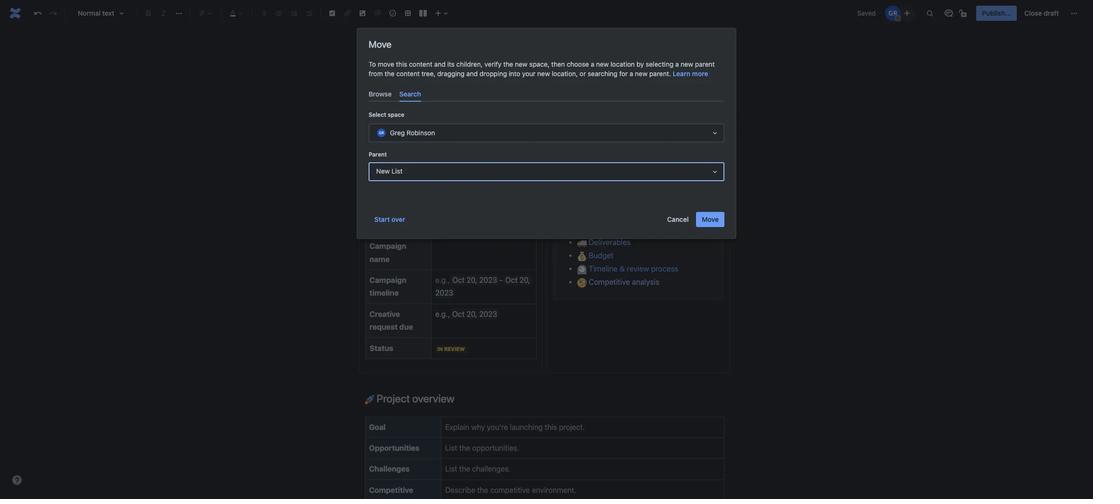 Task type: describe. For each thing, give the bounding box(es) containing it.
:moneybag: image
[[578, 252, 587, 261]]

a up learn
[[676, 60, 679, 68]]

parent
[[369, 151, 387, 158]]

from
[[369, 70, 383, 78]]

tab list inside move 'dialog'
[[365, 86, 729, 102]]

oct right e.g., in the bottom left of the page
[[452, 310, 465, 319]]

italic ⌘i image
[[158, 8, 169, 19]]

browse
[[369, 90, 392, 98]]

this
[[384, 116, 398, 124]]

emoji image
[[387, 8, 399, 19]]

0 vertical spatial content
[[409, 60, 433, 68]]

verify
[[485, 60, 502, 68]]

0 vertical spatial greg robinson
[[378, 42, 423, 50]]

dragging
[[437, 70, 465, 78]]

choose
[[567, 60, 589, 68]]

is
[[432, 116, 438, 124]]

open image for select space
[[710, 127, 721, 139]]

0 vertical spatial project overview
[[587, 185, 646, 194]]

deliverables
[[587, 238, 631, 247]]

new list
[[376, 167, 403, 175]]

move
[[378, 60, 394, 68]]

to
[[468, 116, 475, 124]]

confluence image
[[8, 6, 23, 21]]

move dialog
[[357, 28, 736, 239]]

parent
[[695, 60, 715, 68]]

e.g.,
[[435, 310, 450, 319]]

1 vertical spatial content
[[396, 70, 420, 78]]

contents
[[597, 162, 629, 171]]

move for move 'dialog'
[[369, 39, 392, 50]]

creative
[[370, 310, 400, 319]]

select
[[369, 111, 386, 118]]

table of contents image
[[557, 161, 568, 172]]

table of contents
[[568, 162, 629, 171]]

select space
[[369, 111, 405, 118]]

of
[[588, 162, 595, 171]]

undo ⌘z image
[[32, 8, 44, 19]]

timeline
[[370, 289, 399, 297]]

0 vertical spatial project
[[589, 185, 613, 194]]

you
[[477, 116, 489, 124]]

competitive for competitive environment
[[369, 486, 413, 495]]

campaign for timeline
[[370, 276, 407, 285]]

project overview link
[[578, 185, 646, 195]]

new up learn more
[[681, 60, 694, 68]]

in review
[[437, 346, 465, 352]]

location
[[611, 60, 635, 68]]

greg robinson image
[[886, 6, 901, 21]]

20, for oct 20, 2023 -
[[467, 276, 478, 285]]

new right 'for' at right
[[635, 70, 648, 78]]

parent.
[[650, 70, 671, 78]]

0 horizontal spatial overview
[[412, 393, 455, 405]]

timeline
[[589, 265, 618, 273]]

greg robinson inside move 'dialog'
[[390, 129, 435, 137]]

-
[[500, 276, 503, 285]]

this
[[396, 60, 407, 68]]

your
[[522, 70, 536, 78]]

draft
[[1044, 9, 1060, 17]]

space
[[388, 111, 405, 118]]

process
[[651, 265, 679, 273]]

competitive environment
[[369, 486, 415, 499]]

start over
[[374, 215, 405, 223]]

link image
[[342, 8, 353, 19]]

in
[[437, 346, 443, 352]]

into
[[509, 70, 521, 78]]

to move this content and its children, verify the new space, then choose a new location by selecting a new parent from the content tree, dragging and dropping into your new location, or searching for a new parent.
[[369, 60, 715, 78]]

oct for oct 20, 2023 -
[[452, 276, 465, 285]]

bullet list ⌘⇧8 image
[[258, 8, 269, 19]]

0 vertical spatial robinson
[[395, 42, 423, 50]]

new up into
[[515, 60, 528, 68]]

more
[[692, 70, 708, 78]]

outdent ⇧tab image
[[288, 8, 300, 19]]

deliverables link
[[578, 238, 631, 248]]

this template is brought to you by hubspot, a marketing, sales, and service platform.
[[384, 116, 672, 124]]

table
[[568, 162, 586, 171]]

numbered list ⌘⇧7 image
[[273, 8, 285, 19]]

open image for parent
[[710, 166, 721, 178]]

oct for oct 20, 2023
[[505, 276, 518, 285]]

oct 20, 2023
[[435, 276, 532, 297]]

table image
[[402, 8, 414, 19]]

and inside main content area, start typing to enter text. "text box"
[[601, 116, 613, 124]]

name
[[370, 255, 390, 263]]

children,
[[457, 60, 483, 68]]

@
[[511, 158, 518, 166]]

0 vertical spatial greg
[[378, 42, 393, 50]]

move for move button at right
[[702, 215, 719, 223]]

2 vertical spatial 2023
[[479, 310, 497, 319]]

close draft
[[1025, 9, 1060, 17]]

a up searching
[[591, 60, 595, 68]]

Give this page a title text field
[[365, 74, 725, 89]]

cancel button
[[662, 212, 695, 227]]

redo ⌘⇧z image
[[47, 8, 59, 19]]

marketing,
[[541, 116, 577, 124]]

publish... button
[[977, 6, 1017, 21]]

action item image
[[327, 8, 338, 19]]

over
[[392, 215, 405, 223]]

driver
[[370, 158, 392, 166]]

opportunities
[[369, 444, 420, 453]]

confluence image
[[8, 6, 23, 21]]

status
[[370, 344, 394, 353]]

move this page image
[[367, 43, 374, 50]]

start over button
[[369, 212, 411, 227]]

indent tab image
[[303, 8, 315, 19]]

learn
[[673, 70, 691, 78]]

service
[[615, 116, 640, 124]]

tree,
[[422, 70, 436, 78]]

competitive analysis
[[587, 278, 660, 286]]

2023 for oct 20, 2023
[[435, 289, 453, 297]]

dropping
[[480, 70, 507, 78]]

or
[[580, 70, 586, 78]]

to
[[369, 60, 376, 68]]

request
[[370, 323, 398, 331]]

then
[[552, 60, 565, 68]]



Task type: locate. For each thing, give the bounding box(es) containing it.
0 vertical spatial move
[[369, 39, 392, 50]]

1 vertical spatial robinson
[[407, 129, 435, 137]]

:face_with_monocle: image
[[578, 278, 587, 288]]

campaign
[[370, 242, 407, 250], [370, 276, 407, 285]]

budget link
[[578, 251, 614, 261]]

1 horizontal spatial and
[[467, 70, 478, 78]]

competitive for competitive analysis
[[589, 278, 630, 286]]

oct right the -
[[505, 276, 518, 285]]

by right you
[[491, 116, 499, 124]]

1 vertical spatial review
[[444, 346, 465, 352]]

1 vertical spatial the
[[385, 70, 395, 78]]

the
[[504, 60, 513, 68], [385, 70, 395, 78]]

2 vertical spatial and
[[601, 116, 613, 124]]

2023 for oct 20, 2023 -
[[479, 276, 497, 285]]

move up move
[[369, 39, 392, 50]]

1 vertical spatial by
[[491, 116, 499, 124]]

e.g., oct 20, 2023
[[435, 310, 497, 319]]

1 horizontal spatial overview
[[615, 185, 646, 194]]

brought
[[439, 116, 466, 124]]

learn more link
[[673, 69, 708, 79]]

greg right "move this page" image
[[378, 42, 393, 50]]

and
[[434, 60, 446, 68], [467, 70, 478, 78], [601, 116, 613, 124]]

0 vertical spatial and
[[434, 60, 446, 68]]

2023
[[479, 276, 497, 285], [435, 289, 453, 297], [479, 310, 497, 319]]

2023 inside oct 20, 2023
[[435, 289, 453, 297]]

20,
[[467, 276, 478, 285], [520, 276, 531, 285], [467, 310, 478, 319]]

robinson down template
[[407, 129, 435, 137]]

campaign up name
[[370, 242, 407, 250]]

timeline & review process link
[[578, 265, 679, 274]]

campaign for name
[[370, 242, 407, 250]]

new
[[376, 167, 390, 175]]

add image, video, or file image
[[357, 8, 368, 19]]

a right 'for' at right
[[630, 70, 633, 78]]

template
[[400, 116, 430, 124]]

timeline & review process
[[587, 265, 679, 273]]

2 open image from the top
[[710, 166, 721, 178]]

greg robinson up this
[[378, 42, 423, 50]]

&
[[620, 265, 625, 273]]

approver
[[370, 179, 403, 187]]

2023 up e.g., in the bottom left of the page
[[435, 289, 453, 297]]

space,
[[530, 60, 550, 68]]

1 vertical spatial greg
[[390, 129, 405, 137]]

the down move
[[385, 70, 395, 78]]

0 horizontal spatial and
[[434, 60, 446, 68]]

Select space text field
[[376, 128, 378, 138]]

0 horizontal spatial by
[[491, 116, 499, 124]]

greg down this
[[390, 129, 405, 137]]

move button
[[697, 212, 725, 227]]

its
[[448, 60, 455, 68]]

:face_with_monocle: image
[[578, 278, 587, 288]]

0 horizontal spatial project overview
[[374, 393, 455, 405]]

1 horizontal spatial by
[[637, 60, 644, 68]]

search
[[399, 90, 421, 98]]

project
[[589, 185, 613, 194], [377, 393, 410, 405]]

competitive
[[589, 278, 630, 286], [369, 486, 413, 495]]

0 horizontal spatial project
[[377, 393, 410, 405]]

due
[[400, 323, 413, 331]]

move
[[369, 39, 392, 50], [702, 215, 719, 223]]

challenges
[[369, 465, 410, 474]]

new up searching
[[596, 60, 609, 68]]

panel note image
[[369, 115, 380, 126]]

2023 left the -
[[479, 276, 497, 285]]

1 horizontal spatial move
[[702, 215, 719, 223]]

1 vertical spatial campaign
[[370, 276, 407, 285]]

Main content area, start typing to enter text. text field
[[359, 109, 730, 499]]

list
[[392, 167, 403, 175]]

oct 20, 2023 -
[[452, 276, 503, 285]]

0 vertical spatial by
[[637, 60, 644, 68]]

move inside button
[[702, 215, 719, 223]]

1 open image from the top
[[710, 127, 721, 139]]

location,
[[552, 70, 578, 78]]

a right hubspot, on the left top of the page
[[536, 116, 540, 124]]

0 vertical spatial 2023
[[479, 276, 497, 285]]

competitive analysis link
[[578, 278, 660, 288]]

greg robinson link
[[378, 41, 423, 52]]

budget
[[587, 251, 614, 260]]

by right location
[[637, 60, 644, 68]]

2 campaign from the top
[[370, 276, 407, 285]]

layouts image
[[418, 8, 429, 19]]

1 vertical spatial project
[[377, 393, 410, 405]]

sales,
[[579, 116, 599, 124]]

close draft button
[[1019, 6, 1065, 21]]

:moneybag: image
[[578, 252, 587, 261]]

1 vertical spatial project overview
[[374, 393, 455, 405]]

project overview up goal
[[374, 393, 455, 405]]

review up "analysis"
[[627, 265, 649, 273]]

1 horizontal spatial competitive
[[589, 278, 630, 286]]

and down children,
[[467, 70, 478, 78]]

20, for oct 20, 2023
[[520, 276, 531, 285]]

close
[[1025, 9, 1043, 17]]

move right cancel
[[702, 215, 719, 223]]

start
[[374, 215, 390, 223]]

0 vertical spatial competitive
[[589, 278, 630, 286]]

by inside main content area, start typing to enter text. "text box"
[[491, 116, 499, 124]]

competitive down timeline
[[589, 278, 630, 286]]

:timer: image
[[578, 265, 587, 274]]

open image
[[710, 127, 721, 139], [710, 166, 721, 178]]

mention image
[[372, 8, 383, 19]]

1 campaign from the top
[[370, 242, 407, 250]]

2 horizontal spatial and
[[601, 116, 613, 124]]

20, right the -
[[520, 276, 531, 285]]

oct
[[452, 276, 465, 285], [505, 276, 518, 285], [452, 310, 465, 319]]

campaign inside campaign name
[[370, 242, 407, 250]]

and left its on the left of the page
[[434, 60, 446, 68]]

0 vertical spatial campaign
[[370, 242, 407, 250]]

project overview down contents
[[587, 185, 646, 194]]

campaign inside campaign timeline
[[370, 276, 407, 285]]

1 vertical spatial move
[[702, 215, 719, 223]]

0 horizontal spatial competitive
[[369, 486, 413, 495]]

project up goal
[[377, 393, 410, 405]]

competitive up environment
[[369, 486, 413, 495]]

new down space,
[[538, 70, 550, 78]]

competitive inside 'link'
[[589, 278, 630, 286]]

selecting
[[646, 60, 674, 68]]

2023 down oct 20, 2023 on the left of the page
[[479, 310, 497, 319]]

content
[[409, 60, 433, 68], [396, 70, 420, 78]]

robinson up this
[[395, 42, 423, 50]]

1 horizontal spatial project overview
[[587, 185, 646, 194]]

a
[[591, 60, 595, 68], [676, 60, 679, 68], [630, 70, 633, 78], [536, 116, 540, 124]]

greg robinson down template
[[390, 129, 435, 137]]

:rocket: image
[[578, 185, 587, 195], [578, 185, 587, 195], [365, 395, 374, 405], [365, 395, 374, 405]]

greg inside move 'dialog'
[[390, 129, 405, 137]]

bold ⌘b image
[[143, 8, 154, 19]]

informed
[[370, 221, 403, 229]]

oct inside oct 20, 2023
[[505, 276, 518, 285]]

creative request due
[[370, 310, 413, 331]]

1 horizontal spatial the
[[504, 60, 513, 68]]

a inside "text box"
[[536, 116, 540, 124]]

1 horizontal spatial project
[[589, 185, 613, 194]]

robinson inside move 'dialog'
[[407, 129, 435, 137]]

campaign up timeline
[[370, 276, 407, 285]]

hubspot,
[[501, 116, 534, 124]]

1 vertical spatial and
[[467, 70, 478, 78]]

robinson
[[395, 42, 423, 50], [407, 129, 435, 137]]

greg
[[378, 42, 393, 50], [390, 129, 405, 137]]

0 vertical spatial review
[[627, 265, 649, 273]]

0 horizontal spatial review
[[444, 346, 465, 352]]

goal
[[369, 423, 386, 432]]

0 vertical spatial open image
[[710, 127, 721, 139]]

competitive inside competitive environment
[[369, 486, 413, 495]]

project down table of contents
[[589, 185, 613, 194]]

1 horizontal spatial review
[[627, 265, 649, 273]]

20, inside oct 20, 2023
[[520, 276, 531, 285]]

1 vertical spatial 2023
[[435, 289, 453, 297]]

by inside to move this content and its children, verify the new space, then choose a new location by selecting a new parent from the content tree, dragging and dropping into your new location, or searching for a new parent.
[[637, 60, 644, 68]]

content up tree,
[[409, 60, 433, 68]]

0 vertical spatial overview
[[615, 185, 646, 194]]

:truck: image
[[578, 238, 587, 248], [578, 238, 587, 248]]

greg robinson
[[378, 42, 423, 50], [390, 129, 435, 137]]

1 vertical spatial competitive
[[369, 486, 413, 495]]

0 horizontal spatial move
[[369, 39, 392, 50]]

the up into
[[504, 60, 513, 68]]

1 vertical spatial greg robinson
[[390, 129, 435, 137]]

platform.
[[642, 116, 672, 124]]

20, right e.g., in the bottom left of the page
[[467, 310, 478, 319]]

1 vertical spatial open image
[[710, 166, 721, 178]]

and right "sales,"
[[601, 116, 613, 124]]

publish...
[[983, 9, 1012, 17]]

campaign name
[[370, 242, 408, 263]]

searching
[[588, 70, 618, 78]]

oct up e.g., oct 20, 2023
[[452, 276, 465, 285]]

review right in
[[444, 346, 465, 352]]

20, left the -
[[467, 276, 478, 285]]

campaign timeline
[[370, 276, 408, 297]]

tab list containing browse
[[365, 86, 729, 102]]

1 vertical spatial overview
[[412, 393, 455, 405]]

project overview
[[587, 185, 646, 194], [374, 393, 455, 405]]

:timer: image
[[578, 265, 587, 274]]

cancel
[[667, 215, 689, 223]]

0 vertical spatial the
[[504, 60, 513, 68]]

review
[[627, 265, 649, 273], [444, 346, 465, 352]]

content down this
[[396, 70, 420, 78]]

saved
[[858, 9, 876, 17]]

0 horizontal spatial the
[[385, 70, 395, 78]]

analysis
[[632, 278, 660, 286]]

learn more
[[673, 70, 708, 78]]

tab list
[[365, 86, 729, 102]]

environment
[[369, 499, 415, 499]]



Task type: vqa. For each thing, say whether or not it's contained in the screenshot.
the right overview
yes



